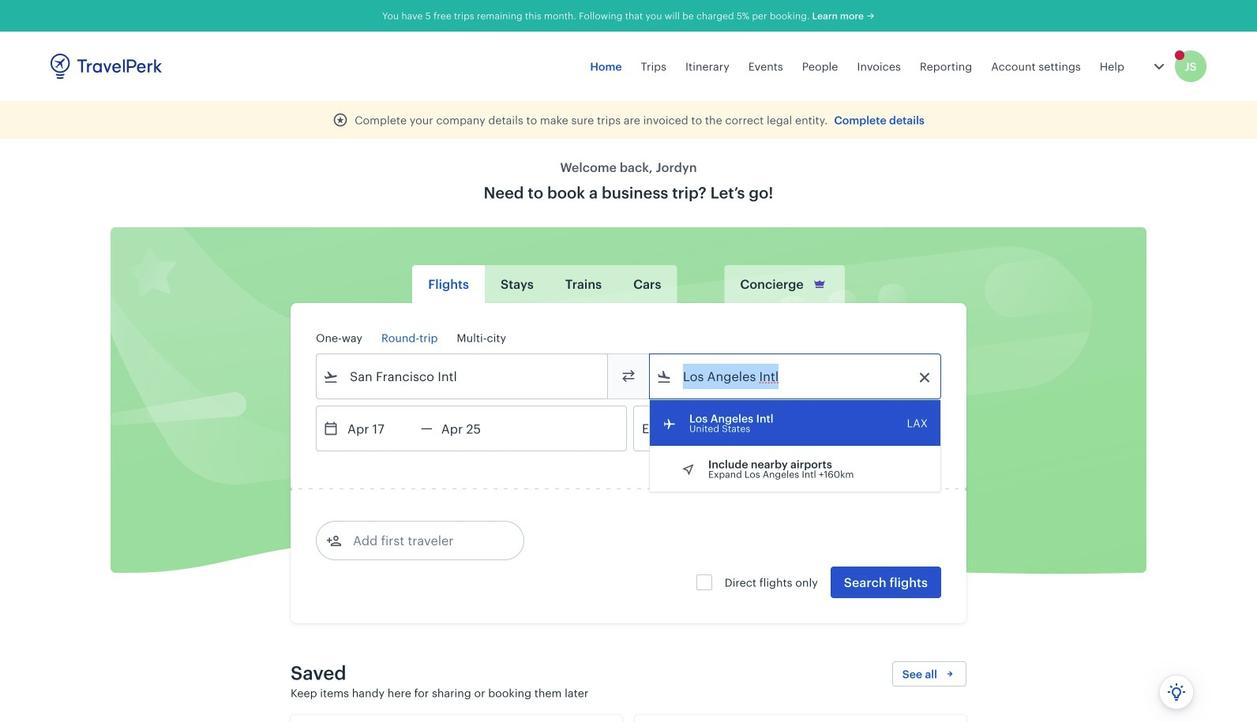 Task type: describe. For each thing, give the bounding box(es) containing it.
To search field
[[672, 364, 921, 390]]

Depart text field
[[339, 407, 421, 451]]

Add first traveler search field
[[342, 529, 506, 554]]



Task type: locate. For each thing, give the bounding box(es) containing it.
From search field
[[339, 364, 587, 390]]

Return text field
[[433, 407, 515, 451]]



